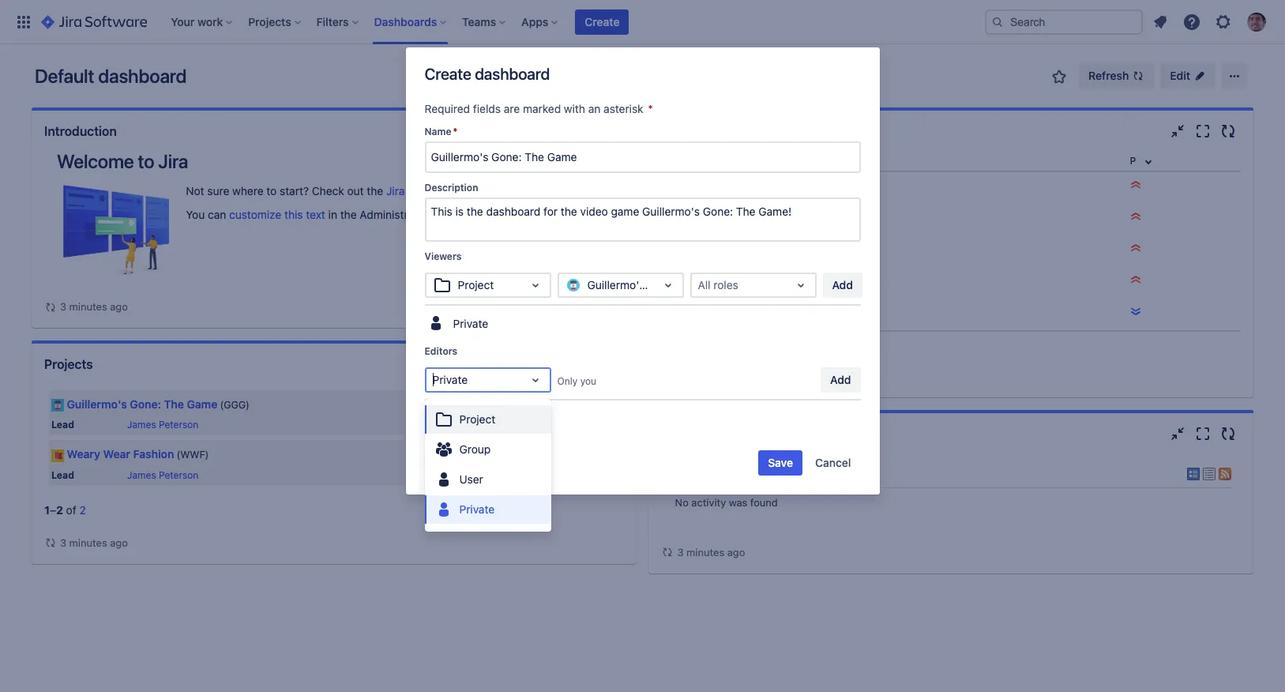 Task type: describe. For each thing, give the bounding box(es) containing it.
welcome to jira
[[57, 150, 188, 172]]

site launch link
[[732, 274, 792, 288]]

–
[[50, 503, 56, 516]]

assigned to me region
[[662, 152, 1241, 385]]

was
[[729, 496, 748, 509]]

out
[[347, 184, 364, 197]]

the inside assigned to me 'region'
[[770, 179, 787, 193]]

create for create dashboard
[[425, 65, 471, 83]]

private up "group"
[[453, 412, 488, 425]]

fashion
[[133, 447, 174, 461]]

can
[[208, 208, 226, 221]]

0 vertical spatial project
[[458, 278, 494, 291]]

dashboard for create dashboard
[[475, 65, 550, 83]]

james peterson for fashion
[[127, 469, 199, 481]]

this
[[284, 208, 303, 221]]

gone:
[[130, 397, 161, 411]]

default
[[35, 65, 94, 87]]

gg start screen link
[[732, 306, 815, 319]]

welcome
[[57, 150, 134, 172]]

site
[[732, 274, 751, 288]]

guillermo's gone: the game (ggg)
[[67, 397, 250, 411]]

1 vertical spatial to
[[267, 184, 277, 197]]

Search field
[[985, 9, 1143, 34]]

are
[[504, 102, 520, 115]]

weary wear fashion (wwf)
[[67, 447, 209, 461]]

all roles
[[698, 278, 739, 291]]

screen
[[779, 306, 815, 319]]

101
[[408, 184, 425, 197]]

1 – 2 of 2
[[44, 503, 86, 516]]

of
[[66, 503, 76, 516]]

projects region
[[44, 385, 624, 551]]

0 vertical spatial jira
[[158, 150, 188, 172]]

launch
[[754, 274, 792, 288]]

marked
[[523, 102, 561, 115]]

viewers
[[425, 250, 462, 262]]

0 horizontal spatial 2
[[56, 503, 63, 516]]

edit link
[[1161, 63, 1216, 88]]

open image for editors
[[526, 370, 545, 389]]

ggg-
[[686, 306, 716, 319]]

guillermo's gone: the game link
[[67, 397, 217, 411]]

customize this text link
[[229, 208, 325, 221]]

highest image for product listing design silos
[[1130, 210, 1143, 223]]

no activity was found
[[675, 496, 778, 509]]

james for gone:
[[127, 419, 156, 431]]

your company jira
[[671, 462, 835, 484]]

activity streams region
[[662, 454, 1241, 561]]

atlassian training course link
[[481, 184, 606, 197]]

all
[[698, 278, 711, 291]]

1 horizontal spatial 2
[[79, 503, 86, 516]]

you
[[186, 208, 205, 221]]

Editors text field
[[433, 372, 436, 388]]

listing
[[775, 211, 809, 224]]

open image for viewers
[[526, 276, 545, 295]]

asterisk
[[604, 102, 644, 115]]

gg
[[732, 306, 748, 319]]

private down user
[[459, 502, 495, 516]]

minimize activity streams image
[[1168, 424, 1187, 443]]

in
[[328, 208, 337, 221]]

check
[[312, 184, 344, 197]]

maximize introduction image
[[576, 122, 595, 141]]

ago inside activity streams "region"
[[727, 546, 745, 558]]

ggg-1
[[686, 306, 721, 319]]

5
[[719, 274, 725, 288]]

you can customize this text in the administration section.
[[186, 208, 477, 221]]

wwf-5 site launch
[[686, 274, 792, 288]]

the
[[164, 397, 184, 411]]

create banner
[[0, 0, 1285, 44]]

cancel button
[[806, 450, 861, 476]]

create dashboard
[[425, 65, 550, 83]]

sure
[[207, 184, 229, 197]]

and
[[459, 184, 478, 197]]

peterson for the
[[159, 419, 199, 431]]

guide
[[428, 184, 456, 197]]

Description text field
[[425, 197, 861, 242]]

with
[[564, 102, 585, 115]]

wwf- for 1
[[686, 179, 719, 193]]

task image for wwf-5
[[667, 275, 680, 288]]

an arrow curved in a circular way on the button that refreshes the dashboard image for introduction
[[44, 301, 57, 313]]

minutes inside activity streams "region"
[[687, 546, 725, 558]]

training
[[530, 184, 568, 197]]

refresh activity streams image
[[1219, 424, 1238, 443]]

minutes for projects
[[69, 536, 107, 549]]

introduction region
[[44, 150, 624, 315]]

where
[[232, 184, 264, 197]]

refresh image
[[1132, 70, 1145, 82]]

1 horizontal spatial the
[[367, 184, 383, 197]]

primary element
[[9, 0, 985, 44]]

administration
[[360, 208, 433, 221]]

guillermo's
[[67, 397, 127, 411]]

company
[[712, 462, 792, 484]]

3 for projects
[[60, 536, 66, 549]]

3 inside activity streams "region"
[[677, 546, 684, 558]]

2 inside assigned to me 'region'
[[719, 211, 725, 224]]

minimize introduction image
[[551, 122, 570, 141]]

minimize assigned to me image
[[1168, 122, 1187, 141]]

found
[[750, 496, 778, 509]]

introduction
[[44, 124, 117, 138]]

add for editors
[[830, 373, 851, 386]]

section.
[[436, 208, 477, 221]]

design the weary wear site
[[732, 179, 872, 193]]

james peterson link for fashion
[[127, 469, 199, 481]]

projects
[[44, 357, 93, 371]]

an
[[588, 102, 601, 115]]

add button for editors
[[821, 367, 861, 393]]

wear inside projects region
[[103, 447, 130, 461]]

(wwf)
[[177, 449, 209, 461]]

lowest image
[[1130, 305, 1143, 318]]

only you
[[557, 375, 596, 387]]

default dashboard
[[35, 65, 187, 87]]

edit
[[1170, 69, 1190, 82]]

you
[[580, 375, 596, 387]]

an arrow curved in a circular way on the button that refreshes the dashboard image
[[662, 546, 674, 559]]

name
[[425, 126, 451, 137]]

refresh button
[[1079, 63, 1154, 88]]

game
[[187, 397, 217, 411]]

highest image for design the weary wear site
[[1130, 179, 1143, 191]]

user
[[459, 472, 483, 486]]



Task type: vqa. For each thing, say whether or not it's contained in the screenshot.
Minimize Introduction image
yes



Task type: locate. For each thing, give the bounding box(es) containing it.
the right out
[[367, 184, 383, 197]]

wwf- for 5
[[686, 274, 719, 288]]

0 horizontal spatial design
[[732, 179, 767, 193]]

wear inside assigned to me 'region'
[[825, 179, 851, 193]]

jira
[[796, 462, 835, 484]]

3 minutes ago for introduction
[[60, 300, 128, 313]]

1 vertical spatial project
[[459, 412, 496, 426]]

an arrow curved in a circular way on the button that refreshes the dashboard image for projects
[[44, 536, 57, 549]]

.
[[606, 184, 609, 197]]

design
[[732, 179, 767, 193], [812, 211, 847, 224]]

task image for wwf-1
[[667, 180, 680, 193]]

ago inside projects region
[[110, 536, 128, 549]]

1 horizontal spatial to
[[267, 184, 277, 197]]

ago inside introduction region
[[110, 300, 128, 313]]

0 vertical spatial create
[[585, 15, 620, 28]]

lead
[[51, 419, 74, 431], [51, 469, 74, 481]]

dashboard right default
[[98, 65, 187, 87]]

1 vertical spatial james
[[127, 469, 156, 481]]

*
[[648, 102, 653, 115], [453, 126, 458, 137]]

task image left wwf-1
[[667, 180, 680, 193]]

maximize assigned to me image
[[1194, 122, 1213, 141]]

2 task image from the top
[[667, 212, 680, 224]]

private
[[453, 317, 488, 331], [433, 373, 468, 386], [453, 412, 488, 425], [459, 502, 495, 516]]

0 vertical spatial 1
[[719, 179, 724, 193]]

wwf-1 link
[[686, 179, 724, 193]]

jira software image
[[41, 12, 147, 31], [41, 12, 147, 31]]

2 right 'of'
[[79, 503, 86, 516]]

None text field
[[698, 277, 701, 293]]

1 left 'of'
[[44, 503, 50, 516]]

1 for wwf-
[[719, 179, 724, 193]]

highest image
[[1130, 179, 1143, 191], [1130, 210, 1143, 223], [1130, 242, 1143, 254]]

0 vertical spatial design
[[732, 179, 767, 193]]

2 highest image from the top
[[1130, 210, 1143, 223]]

1 vertical spatial wear
[[103, 447, 130, 461]]

2 vertical spatial task image
[[667, 275, 680, 288]]

lead for guillermo's gone: the game
[[51, 419, 74, 431]]

minutes inside introduction region
[[69, 300, 107, 313]]

peterson for fashion
[[159, 469, 199, 481]]

project up "group"
[[459, 412, 496, 426]]

1 for ggg-
[[716, 306, 721, 319]]

design the weary wear site link
[[732, 179, 872, 193]]

start?
[[280, 184, 309, 197]]

james peterson link down fashion on the bottom
[[127, 469, 199, 481]]

3
[[60, 300, 66, 313], [60, 536, 66, 549], [677, 546, 684, 558]]

3 inside introduction region
[[60, 300, 66, 313]]

activity
[[691, 496, 726, 509]]

wwf-5 link
[[686, 274, 725, 288]]

jira
[[158, 150, 188, 172], [386, 184, 405, 197]]

1 left the gg
[[716, 306, 721, 319]]

private down editors
[[433, 373, 468, 386]]

to
[[138, 150, 154, 172], [267, 184, 277, 197]]

an arrow curved in a circular way on the button that refreshes the dashboard image inside introduction region
[[44, 301, 57, 313]]

wear left fashion on the bottom
[[103, 447, 130, 461]]

1 james from the top
[[127, 419, 156, 431]]

1 vertical spatial peterson
[[159, 469, 199, 481]]

3 minutes ago up projects
[[60, 300, 128, 313]]

0 vertical spatial james peterson
[[127, 419, 199, 431]]

text
[[306, 208, 325, 221]]

wwf-2 link
[[686, 211, 725, 224]]

1 vertical spatial task image
[[667, 212, 680, 224]]

task image left the wwf-2 link
[[667, 212, 680, 224]]

1 vertical spatial create
[[425, 65, 471, 83]]

2 dashboard from the left
[[475, 65, 550, 83]]

wwf- for 2
[[686, 211, 719, 224]]

3 minutes ago inside activity streams "region"
[[677, 546, 745, 558]]

3 minutes ago for projects
[[60, 536, 128, 549]]

1 vertical spatial 1
[[716, 306, 721, 319]]

ggg-1 link
[[686, 306, 721, 319]]

james peterson
[[127, 419, 199, 431], [127, 469, 199, 481]]

1 lead from the top
[[51, 419, 74, 431]]

0 vertical spatial add
[[832, 278, 853, 291]]

description
[[425, 182, 478, 194]]

search image
[[991, 15, 1004, 28]]

0 vertical spatial peterson
[[159, 419, 199, 431]]

the up wwf-2 product listing design silos
[[770, 179, 787, 193]]

add for viewers
[[832, 278, 853, 291]]

site
[[854, 179, 872, 193]]

None field
[[426, 143, 859, 171]]

2 vertical spatial highest image
[[1130, 242, 1143, 254]]

an arrow curved in a circular way on the button that refreshes the dashboard image up projects
[[44, 301, 57, 313]]

1 vertical spatial *
[[453, 126, 458, 137]]

3 wwf- from the top
[[686, 274, 719, 288]]

open image
[[791, 276, 810, 295]]

jira up not
[[158, 150, 188, 172]]

1 an arrow curved in a circular way on the button that refreshes the dashboard image from the top
[[44, 301, 57, 313]]

weary down guillermo's
[[67, 447, 100, 461]]

highest image
[[1130, 273, 1143, 286]]

james
[[127, 419, 156, 431], [127, 469, 156, 481]]

1 highest image from the top
[[1130, 179, 1143, 191]]

add button
[[823, 273, 863, 298], [821, 367, 861, 393]]

0 horizontal spatial jira
[[158, 150, 188, 172]]

1 horizontal spatial design
[[812, 211, 847, 224]]

create inside button
[[585, 15, 620, 28]]

refresh assigned to me image
[[1219, 122, 1238, 141]]

minutes for introduction
[[69, 300, 107, 313]]

0 vertical spatial to
[[138, 150, 154, 172]]

customize
[[229, 208, 281, 221]]

dashboard for default dashboard
[[98, 65, 187, 87]]

1 vertical spatial wwf-
[[686, 211, 719, 224]]

2 james peterson link from the top
[[127, 469, 199, 481]]

* right asterisk
[[648, 102, 653, 115]]

(ggg)
[[220, 399, 250, 411]]

1 vertical spatial weary
[[67, 447, 100, 461]]

gg start screen
[[732, 306, 815, 319]]

minutes
[[69, 300, 107, 313], [69, 536, 107, 549], [687, 546, 725, 558]]

3 for introduction
[[60, 300, 66, 313]]

1 vertical spatial add button
[[821, 367, 861, 393]]

product listing design silos link
[[732, 211, 875, 224]]

1 horizontal spatial create
[[585, 15, 620, 28]]

roles
[[714, 278, 739, 291]]

task image
[[667, 180, 680, 193], [667, 212, 680, 224], [667, 275, 680, 288]]

1
[[719, 179, 724, 193], [716, 306, 721, 319], [44, 503, 50, 516]]

create
[[585, 15, 620, 28], [425, 65, 471, 83]]

1 james peterson from the top
[[127, 419, 199, 431]]

2 vertical spatial 1
[[44, 503, 50, 516]]

3 inside projects region
[[60, 536, 66, 549]]

2 vertical spatial wwf-
[[686, 274, 719, 288]]

3 down 1 – 2 of 2
[[60, 536, 66, 549]]

lead for weary wear fashion
[[51, 469, 74, 481]]

only
[[557, 375, 578, 387]]

0 vertical spatial task image
[[667, 180, 680, 193]]

* right name
[[453, 126, 458, 137]]

wwf-2 product listing design silos
[[686, 211, 875, 224]]

james down guillermo's gone: the game link
[[127, 419, 156, 431]]

3 up projects
[[60, 300, 66, 313]]

1 inside projects region
[[44, 503, 50, 516]]

james peterson link for the
[[127, 419, 199, 431]]

lead down guillermo's
[[51, 419, 74, 431]]

design up product
[[732, 179, 767, 193]]

0 vertical spatial james peterson link
[[127, 419, 199, 431]]

3 right an arrow curved in a circular way on the button that refreshes the dashboard icon
[[677, 546, 684, 558]]

0 horizontal spatial to
[[138, 150, 154, 172]]

1 james peterson link from the top
[[127, 419, 199, 431]]

the right in
[[340, 208, 357, 221]]

0 horizontal spatial create
[[425, 65, 471, 83]]

to left the start?
[[267, 184, 277, 197]]

weary inside assigned to me 'region'
[[790, 179, 822, 193]]

james peterson down guillermo's gone: the game (ggg)
[[127, 419, 199, 431]]

weary wear fashion link
[[67, 447, 174, 461]]

add button for viewers
[[823, 273, 863, 298]]

minutes up projects
[[69, 300, 107, 313]]

2 horizontal spatial the
[[770, 179, 787, 193]]

peterson
[[159, 419, 199, 431], [159, 469, 199, 481]]

your
[[671, 462, 708, 484]]

1 up the wwf-2 link
[[719, 179, 724, 193]]

an arrow curved in a circular way on the button that refreshes the dashboard image
[[44, 301, 57, 313], [44, 536, 57, 549]]

minutes down the 2 link
[[69, 536, 107, 549]]

3 task image from the top
[[667, 275, 680, 288]]

0 horizontal spatial weary
[[67, 447, 100, 461]]

silos
[[850, 211, 875, 224]]

3 minutes ago inside introduction region
[[60, 300, 128, 313]]

0 horizontal spatial *
[[453, 126, 458, 137]]

project
[[458, 278, 494, 291], [459, 412, 496, 426]]

1 horizontal spatial wear
[[825, 179, 851, 193]]

create for create
[[585, 15, 620, 28]]

an arrow curved in a circular way on the button that refreshes the dashboard image inside projects region
[[44, 536, 57, 549]]

atlassian
[[481, 184, 527, 197]]

1 vertical spatial lead
[[51, 469, 74, 481]]

refresh introduction image
[[602, 122, 621, 141]]

save
[[768, 456, 793, 469]]

ago
[[110, 300, 128, 313], [110, 536, 128, 549], [727, 546, 745, 558]]

jira left 101
[[386, 184, 405, 197]]

minutes inside projects region
[[69, 536, 107, 549]]

1 vertical spatial james peterson link
[[127, 469, 199, 481]]

ago for introduction
[[110, 300, 128, 313]]

1 dashboard from the left
[[98, 65, 187, 87]]

2 left product
[[719, 211, 725, 224]]

0 vertical spatial wear
[[825, 179, 851, 193]]

fields
[[473, 102, 501, 115]]

1 horizontal spatial jira
[[386, 184, 405, 197]]

3 minutes ago right an arrow curved in a circular way on the button that refreshes the dashboard icon
[[677, 546, 745, 558]]

dashboard up are
[[475, 65, 550, 83]]

no
[[675, 496, 689, 509]]

1 vertical spatial highest image
[[1130, 210, 1143, 223]]

weary
[[790, 179, 822, 193], [67, 447, 100, 461]]

0 vertical spatial weary
[[790, 179, 822, 193]]

1 vertical spatial add
[[830, 373, 851, 386]]

not
[[186, 184, 204, 197]]

0 vertical spatial wwf-
[[686, 179, 719, 193]]

project down "viewers"
[[458, 278, 494, 291]]

peterson down (wwf)
[[159, 469, 199, 481]]

an arrow curved in a circular way on the button that refreshes the dashboard image down the –
[[44, 536, 57, 549]]

ago for projects
[[110, 536, 128, 549]]

3 minutes ago inside projects region
[[60, 536, 128, 549]]

0 horizontal spatial dashboard
[[98, 65, 187, 87]]

3 minutes ago
[[60, 300, 128, 313], [60, 536, 128, 549], [677, 546, 745, 558]]

1 horizontal spatial weary
[[790, 179, 822, 193]]

0 vertical spatial add button
[[823, 273, 863, 298]]

wear left 'site'
[[825, 179, 851, 193]]

2 an arrow curved in a circular way on the button that refreshes the dashboard image from the top
[[44, 536, 57, 549]]

task image left all
[[667, 275, 680, 288]]

0 vertical spatial highest image
[[1130, 179, 1143, 191]]

required fields are marked with an asterisk *
[[425, 102, 653, 115]]

2 peterson from the top
[[159, 469, 199, 481]]

1 vertical spatial an arrow curved in a circular way on the button that refreshes the dashboard image
[[44, 536, 57, 549]]

save button
[[759, 450, 803, 476]]

edit icon image
[[1194, 70, 1206, 82]]

not sure where to start? check out the jira 101 guide and atlassian training course .
[[186, 184, 609, 197]]

to right welcome
[[138, 150, 154, 172]]

3 highest image from the top
[[1130, 242, 1143, 254]]

weary inside projects region
[[67, 447, 100, 461]]

0 vertical spatial *
[[648, 102, 653, 115]]

2 james from the top
[[127, 469, 156, 481]]

2 left 'of'
[[56, 503, 63, 516]]

1 wwf- from the top
[[686, 179, 719, 193]]

1 horizontal spatial dashboard
[[475, 65, 550, 83]]

start
[[751, 306, 776, 319]]

1 horizontal spatial *
[[648, 102, 653, 115]]

lead up 1 – 2 of 2
[[51, 469, 74, 481]]

james peterson for the
[[127, 419, 199, 431]]

james for wear
[[127, 469, 156, 481]]

1 peterson from the top
[[159, 419, 199, 431]]

minutes right an arrow curved in a circular way on the button that refreshes the dashboard icon
[[687, 546, 725, 558]]

2 link
[[79, 503, 86, 516]]

0 vertical spatial james
[[127, 419, 156, 431]]

refresh
[[1089, 69, 1129, 82]]

0 horizontal spatial the
[[340, 208, 357, 221]]

weary up "product listing design silos" link
[[790, 179, 822, 193]]

design left silos at top
[[812, 211, 847, 224]]

1 task image from the top
[[667, 180, 680, 193]]

2 lead from the top
[[51, 469, 74, 481]]

wear
[[825, 179, 851, 193], [103, 447, 130, 461]]

create button
[[575, 9, 629, 34]]

james down the weary wear fashion (wwf)
[[127, 469, 156, 481]]

james peterson link down guillermo's gone: the game (ggg)
[[127, 419, 199, 431]]

open image
[[526, 276, 545, 295], [658, 276, 677, 295], [526, 370, 545, 389]]

name *
[[425, 126, 458, 137]]

editors
[[425, 345, 458, 357]]

private up editors
[[453, 317, 488, 331]]

product
[[732, 211, 772, 224]]

cancel
[[815, 456, 851, 469]]

2 wwf- from the top
[[686, 211, 719, 224]]

jira 101 guide link
[[386, 184, 456, 197]]

p
[[1130, 155, 1136, 167]]

1 vertical spatial design
[[812, 211, 847, 224]]

required
[[425, 102, 470, 115]]

0 vertical spatial lead
[[51, 419, 74, 431]]

2 horizontal spatial 2
[[719, 211, 725, 224]]

0 horizontal spatial wear
[[103, 447, 130, 461]]

peterson down the
[[159, 419, 199, 431]]

1 vertical spatial jira
[[386, 184, 405, 197]]

task image for wwf-2
[[667, 212, 680, 224]]

star default dashboard image
[[1050, 67, 1069, 86]]

1 vertical spatial james peterson
[[127, 469, 199, 481]]

james peterson down fashion on the bottom
[[127, 469, 199, 481]]

0 vertical spatial an arrow curved in a circular way on the button that refreshes the dashboard image
[[44, 301, 57, 313]]

wwf-1
[[686, 179, 724, 193]]

2 james peterson from the top
[[127, 469, 199, 481]]

group
[[459, 442, 491, 456]]

maximize activity streams image
[[1194, 424, 1213, 443]]

3 minutes ago down the 2 link
[[60, 536, 128, 549]]



